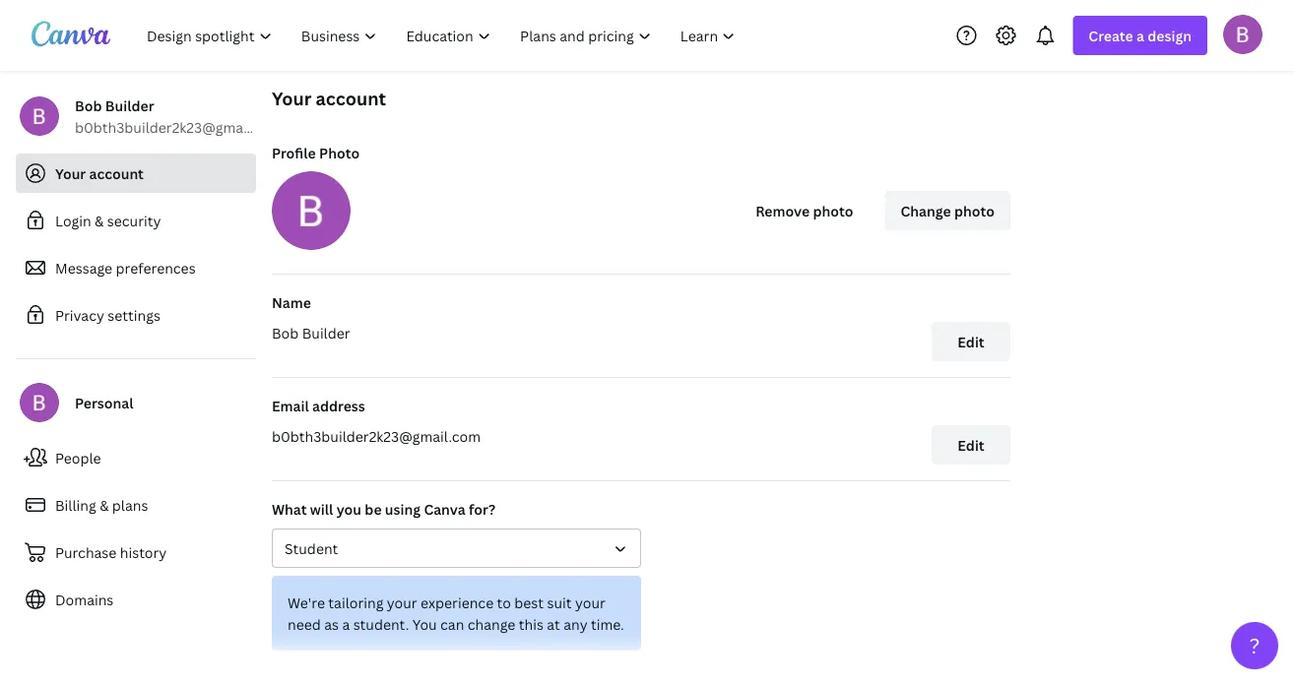 Task type: locate. For each thing, give the bounding box(es) containing it.
0 vertical spatial a
[[1137, 26, 1144, 45]]

0 vertical spatial account
[[316, 86, 386, 110]]

account
[[316, 86, 386, 110], [89, 164, 144, 183]]

0 horizontal spatial photo
[[813, 201, 853, 220]]

0 horizontal spatial account
[[89, 164, 144, 183]]

1 horizontal spatial a
[[1137, 26, 1144, 45]]

0 horizontal spatial your
[[387, 593, 417, 612]]

your up the any
[[575, 593, 606, 612]]

1 horizontal spatial your
[[272, 86, 312, 110]]

photo inside "button"
[[813, 201, 853, 220]]

1 photo from the left
[[813, 201, 853, 220]]

your
[[387, 593, 417, 612], [575, 593, 606, 612]]

change
[[468, 615, 515, 634]]

1 horizontal spatial bob
[[272, 324, 299, 342]]

1 vertical spatial bob
[[272, 324, 299, 342]]

top level navigation element
[[134, 16, 752, 55]]

history
[[120, 543, 167, 562]]

builder up your account link
[[105, 96, 154, 115]]

your account up login & security on the left top of the page
[[55, 164, 144, 183]]

?
[[1249, 632, 1260, 660]]

student.
[[353, 615, 409, 634]]

1 horizontal spatial photo
[[954, 201, 995, 220]]

2 edit from the top
[[958, 436, 985, 455]]

photo right change
[[954, 201, 995, 220]]

? button
[[1231, 622, 1278, 670]]

2 photo from the left
[[954, 201, 995, 220]]

your account
[[272, 86, 386, 110], [55, 164, 144, 183]]

1 edit button from the top
[[932, 322, 1011, 361]]

your up "profile"
[[272, 86, 312, 110]]

to
[[497, 593, 511, 612]]

privacy settings
[[55, 306, 160, 325]]

remove photo
[[756, 201, 853, 220]]

bob down the "name"
[[272, 324, 299, 342]]

for?
[[469, 500, 496, 519]]

0 vertical spatial builder
[[105, 96, 154, 115]]

photo right 'remove'
[[813, 201, 853, 220]]

purchase history
[[55, 543, 167, 562]]

1 vertical spatial builder
[[302, 324, 350, 342]]

&
[[95, 211, 104, 230], [100, 496, 109, 515]]

0 vertical spatial edit
[[958, 332, 985, 351]]

1 vertical spatial edit
[[958, 436, 985, 455]]

billing
[[55, 496, 96, 515]]

a
[[1137, 26, 1144, 45], [342, 615, 350, 634]]

settings
[[108, 306, 160, 325]]

billing & plans
[[55, 496, 148, 515]]

a left design
[[1137, 26, 1144, 45]]

1 vertical spatial edit button
[[932, 426, 1011, 465]]

account up login & security on the left top of the page
[[89, 164, 144, 183]]

your
[[272, 86, 312, 110], [55, 164, 86, 183]]

remove
[[756, 201, 810, 220]]

0 vertical spatial &
[[95, 211, 104, 230]]

0 vertical spatial bob
[[75, 96, 102, 115]]

people link
[[16, 438, 256, 478]]

builder inside bob builder b0bth3builder2k23@gmail.com
[[105, 96, 154, 115]]

account up "photo"
[[316, 86, 386, 110]]

1 horizontal spatial your account
[[272, 86, 386, 110]]

1 horizontal spatial builder
[[302, 324, 350, 342]]

you
[[337, 500, 362, 519]]

photo for change photo
[[954, 201, 995, 220]]

2 edit button from the top
[[932, 426, 1011, 465]]

photo inside button
[[954, 201, 995, 220]]

student
[[285, 539, 338, 558]]

plans
[[112, 496, 148, 515]]

& left plans
[[100, 496, 109, 515]]

& for billing
[[100, 496, 109, 515]]

0 vertical spatial your
[[272, 86, 312, 110]]

b0bth3builder2k23@gmail.com up your account link
[[75, 118, 284, 136]]

create a design button
[[1073, 16, 1208, 55]]

need
[[288, 615, 321, 634]]

b0bth3builder2k23@gmail.com down address
[[272, 427, 481, 446]]

bob up your account link
[[75, 96, 102, 115]]

billing & plans link
[[16, 486, 256, 525]]

privacy
[[55, 306, 104, 325]]

1 horizontal spatial your
[[575, 593, 606, 612]]

photo
[[813, 201, 853, 220], [954, 201, 995, 220]]

edit button
[[932, 322, 1011, 361], [932, 426, 1011, 465]]

edit
[[958, 332, 985, 351], [958, 436, 985, 455]]

tailoring
[[328, 593, 384, 612]]

1 vertical spatial your account
[[55, 164, 144, 183]]

edit for bob builder
[[958, 332, 985, 351]]

bob inside bob builder b0bth3builder2k23@gmail.com
[[75, 96, 102, 115]]

your account up "photo"
[[272, 86, 386, 110]]

0 horizontal spatial a
[[342, 615, 350, 634]]

0 horizontal spatial builder
[[105, 96, 154, 115]]

0 horizontal spatial bob
[[75, 96, 102, 115]]

message preferences link
[[16, 248, 256, 288]]

0 horizontal spatial your
[[55, 164, 86, 183]]

1 vertical spatial a
[[342, 615, 350, 634]]

builder
[[105, 96, 154, 115], [302, 324, 350, 342]]

bob builder b0bth3builder2k23@gmail.com
[[75, 96, 284, 136]]

bob builder image
[[1223, 15, 1263, 54]]

your up login
[[55, 164, 86, 183]]

photo for remove photo
[[813, 201, 853, 220]]

1 your from the left
[[387, 593, 417, 612]]

1 edit from the top
[[958, 332, 985, 351]]

b0bth3builder2k23@gmail.com
[[75, 118, 284, 136], [272, 427, 481, 446]]

a inside dropdown button
[[1137, 26, 1144, 45]]

bob for bob builder
[[272, 324, 299, 342]]

builder down the "name"
[[302, 324, 350, 342]]

canva
[[424, 500, 466, 519]]

message
[[55, 259, 112, 277]]

bob
[[75, 96, 102, 115], [272, 324, 299, 342]]

any
[[564, 615, 588, 634]]

email
[[272, 396, 309, 415]]

& right login
[[95, 211, 104, 230]]

login & security link
[[16, 201, 256, 240]]

profile photo
[[272, 143, 360, 162]]

0 vertical spatial your account
[[272, 86, 386, 110]]

suit
[[547, 593, 572, 612]]

experience
[[421, 593, 494, 612]]

a right as
[[342, 615, 350, 634]]

can
[[440, 615, 464, 634]]

bob builder
[[272, 324, 350, 342]]

personal
[[75, 393, 133, 412]]

0 vertical spatial edit button
[[932, 322, 1011, 361]]

your up student.
[[387, 593, 417, 612]]

1 vertical spatial &
[[100, 496, 109, 515]]

2 your from the left
[[575, 593, 606, 612]]

email address
[[272, 396, 365, 415]]

1 vertical spatial account
[[89, 164, 144, 183]]

using
[[385, 500, 421, 519]]



Task type: describe. For each thing, give the bounding box(es) containing it.
what
[[272, 500, 307, 519]]

1 vertical spatial b0bth3builder2k23@gmail.com
[[272, 427, 481, 446]]

privacy settings link
[[16, 295, 256, 335]]

bob for bob builder b0bth3builder2k23@gmail.com
[[75, 96, 102, 115]]

create
[[1089, 26, 1133, 45]]

domains link
[[16, 580, 256, 620]]

0 vertical spatial b0bth3builder2k23@gmail.com
[[75, 118, 284, 136]]

edit button for b0bth3builder2k23@gmail.com
[[932, 426, 1011, 465]]

we're
[[288, 593, 325, 612]]

be
[[365, 500, 382, 519]]

your account link
[[16, 154, 256, 193]]

a inside we're tailoring your experience to best suit your need as a student. you can change this at any time.
[[342, 615, 350, 634]]

address
[[312, 396, 365, 415]]

what will you be using canva for?
[[272, 500, 496, 519]]

you
[[413, 615, 437, 634]]

security
[[107, 211, 161, 230]]

domains
[[55, 590, 114, 609]]

design
[[1148, 26, 1192, 45]]

1 vertical spatial your
[[55, 164, 86, 183]]

& for login
[[95, 211, 104, 230]]

purchase history link
[[16, 533, 256, 572]]

best
[[514, 593, 544, 612]]

this
[[519, 615, 544, 634]]

change photo button
[[885, 191, 1011, 230]]

message preferences
[[55, 259, 196, 277]]

as
[[324, 615, 339, 634]]

Student button
[[272, 529, 641, 568]]

name
[[272, 293, 311, 312]]

edit button for bob builder
[[932, 322, 1011, 361]]

change
[[901, 201, 951, 220]]

login & security
[[55, 211, 161, 230]]

remove photo button
[[740, 191, 869, 230]]

people
[[55, 449, 101, 467]]

preferences
[[116, 259, 196, 277]]

change photo
[[901, 201, 995, 220]]

profile
[[272, 143, 316, 162]]

purchase
[[55, 543, 117, 562]]

time.
[[591, 615, 624, 634]]

we're tailoring your experience to best suit your need as a student. you can change this at any time.
[[288, 593, 624, 634]]

will
[[310, 500, 333, 519]]

create a design
[[1089, 26, 1192, 45]]

builder for bob builder b0bth3builder2k23@gmail.com
[[105, 96, 154, 115]]

at
[[547, 615, 560, 634]]

1 horizontal spatial account
[[316, 86, 386, 110]]

builder for bob builder
[[302, 324, 350, 342]]

0 horizontal spatial your account
[[55, 164, 144, 183]]

login
[[55, 211, 91, 230]]

photo
[[319, 143, 360, 162]]

edit for b0bth3builder2k23@gmail.com
[[958, 436, 985, 455]]



Task type: vqa. For each thing, say whether or not it's contained in the screenshot.
the left All
no



